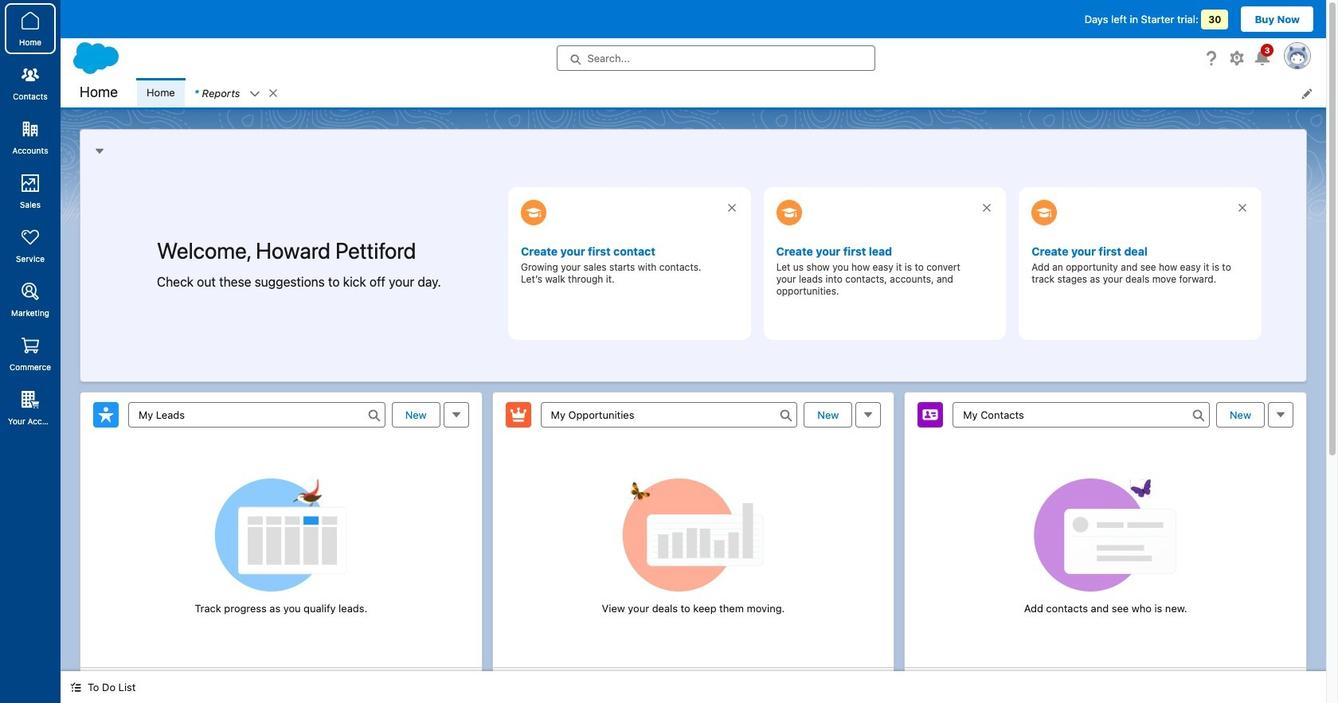 Task type: vqa. For each thing, say whether or not it's contained in the screenshot.
inverse image
no



Task type: locate. For each thing, give the bounding box(es) containing it.
list item
[[185, 78, 286, 108]]

list
[[137, 78, 1327, 108]]

1 horizontal spatial text default image
[[250, 88, 261, 99]]

2 select an option text field from the left
[[541, 402, 798, 428]]

Select an Option text field
[[128, 402, 385, 428], [541, 402, 798, 428], [953, 402, 1210, 428]]

text default image
[[268, 87, 279, 99]]

0 horizontal spatial select an option text field
[[128, 402, 385, 428]]

1 horizontal spatial select an option text field
[[541, 402, 798, 428]]

0 vertical spatial text default image
[[250, 88, 261, 99]]

0 horizontal spatial text default image
[[70, 682, 81, 693]]

3 select an option text field from the left
[[953, 402, 1210, 428]]

text default image
[[250, 88, 261, 99], [70, 682, 81, 693]]

2 horizontal spatial select an option text field
[[953, 402, 1210, 428]]



Task type: describe. For each thing, give the bounding box(es) containing it.
1 select an option text field from the left
[[128, 402, 385, 428]]

1 vertical spatial text default image
[[70, 682, 81, 693]]



